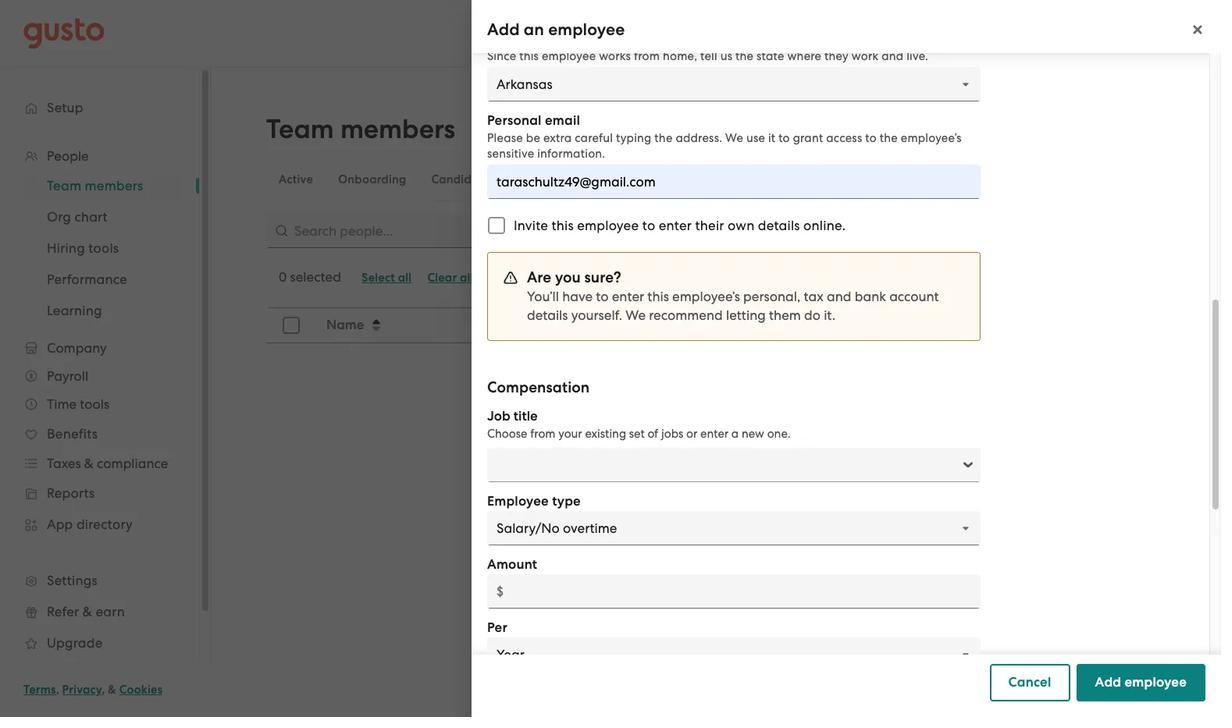 Task type: vqa. For each thing, say whether or not it's contained in the screenshot.
the leftmost 4
no



Task type: describe. For each thing, give the bounding box(es) containing it.
this for invite
[[552, 218, 574, 234]]

job title choose from your existing set of jobs or enter a new one.
[[488, 409, 791, 441]]

2 horizontal spatial the
[[880, 131, 898, 145]]

live.
[[907, 49, 929, 63]]

privacy link
[[62, 684, 102, 698]]

account
[[890, 289, 940, 305]]

grant
[[793, 131, 824, 145]]

offboarding
[[521, 173, 591, 187]]

online.
[[804, 218, 846, 234]]

state
[[757, 49, 785, 63]]

be
[[526, 131, 541, 145]]

employment type
[[856, 317, 965, 334]]

0 vertical spatial enter
[[659, 218, 692, 234]]

select all button
[[354, 266, 420, 291]]

add employee button
[[1077, 665, 1206, 702]]

own
[[728, 218, 755, 234]]

add an employee
[[488, 20, 625, 40]]

since this employee works from home, tell us the state where they work and live.
[[488, 49, 929, 63]]

careful
[[575, 131, 613, 145]]

new notifications image
[[574, 270, 590, 286]]

their
[[696, 218, 725, 234]]

type for employee type
[[552, 494, 581, 510]]

employment
[[856, 317, 933, 334]]

one.
[[768, 427, 791, 441]]

cancel button
[[990, 665, 1071, 702]]

email
[[545, 113, 581, 129]]

where
[[788, 49, 822, 63]]

this for since
[[520, 49, 539, 63]]

you
[[555, 269, 581, 287]]

1 , from the left
[[56, 684, 59, 698]]

Select all rows on this page checkbox
[[274, 309, 309, 343]]

Invite this employee to enter their own details online. checkbox
[[480, 209, 514, 243]]

1 horizontal spatial details
[[758, 218, 801, 234]]

team members
[[266, 113, 456, 145]]

dialog main content element
[[472, 0, 1222, 718]]

compensation
[[488, 379, 590, 397]]

all for clear all
[[460, 271, 474, 285]]

clear
[[428, 271, 457, 285]]

we inside personal email please be extra careful typing the address. we use it to grant access to the employee's sensitive information.
[[726, 131, 744, 145]]

invite
[[514, 218, 549, 234]]

clear all button
[[420, 266, 482, 291]]

have
[[563, 289, 593, 305]]

or
[[687, 427, 698, 441]]

recommend
[[649, 308, 723, 323]]

department button
[[472, 309, 702, 342]]

dismissed
[[616, 173, 671, 187]]

address.
[[676, 131, 723, 145]]

cookies button
[[119, 681, 163, 700]]

details inside you'll have to enter this employee's personal, tax and bank account details yourself. we recommend letting them do it.
[[527, 308, 568, 323]]

employee for since
[[542, 49, 596, 63]]

candidates
[[432, 173, 496, 187]]

name button
[[317, 309, 471, 342]]

please
[[488, 131, 523, 145]]

add for add an employee
[[488, 20, 520, 40]]

active button
[[266, 161, 326, 198]]

information.
[[538, 147, 606, 161]]

Personal email field
[[488, 165, 981, 199]]

job
[[488, 409, 511, 425]]

to down dismissed
[[643, 218, 656, 234]]

select
[[362, 271, 395, 285]]

onboarding button
[[326, 161, 419, 198]]

select all
[[362, 271, 412, 285]]

it
[[769, 131, 776, 145]]

tell
[[701, 49, 718, 63]]

privacy
[[62, 684, 102, 698]]

work
[[852, 49, 879, 63]]

1 horizontal spatial from
[[634, 49, 660, 63]]

an
[[524, 20, 545, 40]]

bank
[[855, 289, 887, 305]]

they
[[825, 49, 849, 63]]

Amount field
[[488, 575, 981, 609]]

employee's inside personal email please be extra careful typing the address. we use it to grant access to the employee's sensitive information.
[[901, 131, 962, 145]]

new notifications image
[[574, 270, 590, 286]]

0
[[279, 270, 287, 285]]

are you sure?
[[527, 269, 622, 287]]

account menu element
[[920, 0, 1198, 66]]



Task type: locate. For each thing, give the bounding box(es) containing it.
you'll
[[527, 289, 559, 305]]

us
[[721, 49, 733, 63]]

1 horizontal spatial and
[[882, 49, 904, 63]]

add employee
[[1096, 675, 1188, 691]]

0 horizontal spatial and
[[827, 289, 852, 305]]

onboarding
[[338, 173, 407, 187]]

1 all from the left
[[398, 271, 412, 285]]

2 , from the left
[[102, 684, 105, 698]]

existing
[[585, 427, 627, 441]]

from down title
[[531, 427, 556, 441]]

invite this employee to enter their own details online.
[[514, 218, 846, 234]]

all
[[398, 271, 412, 285], [460, 271, 474, 285]]

0 vertical spatial from
[[634, 49, 660, 63]]

since
[[488, 49, 517, 63]]

new
[[742, 427, 765, 441]]

all right select
[[398, 271, 412, 285]]

details right own
[[758, 218, 801, 234]]

clear all
[[428, 271, 474, 285]]

it.
[[824, 308, 836, 323]]

per
[[488, 620, 508, 637]]

1 vertical spatial this
[[552, 218, 574, 234]]

0 horizontal spatial ,
[[56, 684, 59, 698]]

0 horizontal spatial all
[[398, 271, 412, 285]]

the right access at the top right of page
[[880, 131, 898, 145]]

choose
[[488, 427, 528, 441]]

0 vertical spatial details
[[758, 218, 801, 234]]

personal email please be extra careful typing the address. we use it to grant access to the employee's sensitive information.
[[488, 113, 962, 161]]

this up recommend
[[648, 289, 669, 305]]

2 horizontal spatial enter
[[701, 427, 729, 441]]

1 horizontal spatial all
[[460, 271, 474, 285]]

terms link
[[23, 684, 56, 698]]

2 vertical spatial this
[[648, 289, 669, 305]]

all right clear
[[460, 271, 474, 285]]

,
[[56, 684, 59, 698], [102, 684, 105, 698]]

0 selected
[[279, 270, 341, 285]]

0 vertical spatial employee's
[[901, 131, 962, 145]]

sensitive
[[488, 147, 535, 161]]

to
[[779, 131, 790, 145], [866, 131, 877, 145], [643, 218, 656, 234], [596, 289, 609, 305]]

details down "you'll"
[[527, 308, 568, 323]]

1 vertical spatial and
[[827, 289, 852, 305]]

2 vertical spatial enter
[[701, 427, 729, 441]]

0 horizontal spatial details
[[527, 308, 568, 323]]

1 horizontal spatial employee's
[[901, 131, 962, 145]]

employee inside "button"
[[1125, 675, 1188, 691]]

0 horizontal spatial type
[[552, 494, 581, 510]]

enter down sure?
[[612, 289, 645, 305]]

0 horizontal spatial enter
[[612, 289, 645, 305]]

from right works
[[634, 49, 660, 63]]

cancel
[[1009, 675, 1052, 691]]

type inside button
[[936, 317, 965, 334]]

typing
[[616, 131, 652, 145]]

Search people... field
[[266, 214, 641, 248]]

0 vertical spatial we
[[726, 131, 744, 145]]

, left privacy link
[[56, 684, 59, 698]]

offboarding button
[[508, 161, 603, 198]]

type down the account
[[936, 317, 965, 334]]

this inside you'll have to enter this employee's personal, tax and bank account details yourself. we recommend letting them do it.
[[648, 289, 669, 305]]

1 horizontal spatial type
[[936, 317, 965, 334]]

and inside you'll have to enter this employee's personal, tax and bank account details yourself. we recommend letting them do it.
[[827, 289, 852, 305]]

&
[[108, 684, 116, 698]]

this right the invite at the top left of page
[[552, 218, 574, 234]]

selected
[[290, 270, 341, 285]]

1 vertical spatial details
[[527, 308, 568, 323]]

employee for add
[[549, 20, 625, 40]]

extra
[[544, 131, 572, 145]]

add inside "button"
[[1096, 675, 1122, 691]]

members
[[341, 113, 456, 145]]

yourself.
[[572, 308, 623, 323]]

1 vertical spatial we
[[626, 308, 646, 323]]

1 vertical spatial from
[[531, 427, 556, 441]]

0 vertical spatial type
[[936, 317, 965, 334]]

0 horizontal spatial this
[[520, 49, 539, 63]]

personal
[[488, 113, 542, 129]]

we right 'yourself.'
[[626, 308, 646, 323]]

employee for invite
[[578, 218, 639, 234]]

1 horizontal spatial we
[[726, 131, 744, 145]]

team
[[266, 113, 334, 145]]

0 vertical spatial and
[[882, 49, 904, 63]]

employee
[[488, 494, 549, 510]]

type
[[936, 317, 965, 334], [552, 494, 581, 510]]

0 horizontal spatial the
[[655, 131, 673, 145]]

type for employment type
[[936, 317, 965, 334]]

a
[[732, 427, 739, 441]]

0 horizontal spatial we
[[626, 308, 646, 323]]

employee's
[[901, 131, 962, 145], [673, 289, 741, 305]]

and
[[882, 49, 904, 63], [827, 289, 852, 305]]

use
[[747, 131, 766, 145]]

employee's inside you'll have to enter this employee's personal, tax and bank account details yourself. we recommend letting them do it.
[[673, 289, 741, 305]]

1 vertical spatial employee's
[[673, 289, 741, 305]]

enter inside you'll have to enter this employee's personal, tax and bank account details yourself. we recommend letting them do it.
[[612, 289, 645, 305]]

0 horizontal spatial employee's
[[673, 289, 741, 305]]

add for add employee
[[1096, 675, 1122, 691]]

you'll have to enter this employee's personal, tax and bank account details yourself. we recommend letting them do it.
[[527, 289, 940, 323]]

, left &
[[102, 684, 105, 698]]

1 horizontal spatial ,
[[102, 684, 105, 698]]

0 horizontal spatial add
[[488, 20, 520, 40]]

enter inside "job title choose from your existing set of jobs or enter a new one."
[[701, 427, 729, 441]]

home,
[[663, 49, 698, 63]]

enter left the a at the right bottom
[[701, 427, 729, 441]]

employment type button
[[846, 309, 1143, 342]]

cookies
[[119, 684, 163, 698]]

we inside you'll have to enter this employee's personal, tax and bank account details yourself. we recommend letting them do it.
[[626, 308, 646, 323]]

we left use on the right top of the page
[[726, 131, 744, 145]]

2 all from the left
[[460, 271, 474, 285]]

works
[[599, 49, 631, 63]]

from
[[634, 49, 660, 63], [531, 427, 556, 441]]

are
[[527, 269, 552, 287]]

to down sure?
[[596, 289, 609, 305]]

1 vertical spatial type
[[552, 494, 581, 510]]

1 vertical spatial enter
[[612, 289, 645, 305]]

to right access at the top right of page
[[866, 131, 877, 145]]

letting
[[727, 308, 766, 323]]

terms , privacy , & cookies
[[23, 684, 163, 698]]

1 horizontal spatial the
[[736, 49, 754, 63]]

2 horizontal spatial this
[[648, 289, 669, 305]]

this
[[520, 49, 539, 63], [552, 218, 574, 234], [648, 289, 669, 305]]

tax
[[804, 289, 824, 305]]

from inside "job title choose from your existing set of jobs or enter a new one."
[[531, 427, 556, 441]]

0 selected status
[[279, 270, 341, 285]]

0 vertical spatial add
[[488, 20, 520, 40]]

all inside button
[[398, 271, 412, 285]]

1 horizontal spatial this
[[552, 218, 574, 234]]

type right employee
[[552, 494, 581, 510]]

candidates button
[[419, 161, 508, 198]]

team members tab list
[[266, 158, 1156, 202]]

this down an
[[520, 49, 539, 63]]

details
[[758, 218, 801, 234], [527, 308, 568, 323]]

sure?
[[585, 269, 622, 287]]

home image
[[23, 18, 105, 49]]

terms
[[23, 684, 56, 698]]

0 horizontal spatial from
[[531, 427, 556, 441]]

the right typing
[[655, 131, 673, 145]]

add a team member drawer dialog
[[472, 0, 1222, 718]]

them
[[770, 308, 801, 323]]

do
[[805, 308, 821, 323]]

personal,
[[744, 289, 801, 305]]

1 horizontal spatial enter
[[659, 218, 692, 234]]

department
[[482, 317, 557, 334]]

to right it
[[779, 131, 790, 145]]

and up it.
[[827, 289, 852, 305]]

the
[[736, 49, 754, 63], [655, 131, 673, 145], [880, 131, 898, 145]]

amount
[[488, 557, 538, 573]]

jobs
[[662, 427, 684, 441]]

are you sure? alert
[[488, 252, 981, 341]]

0 vertical spatial this
[[520, 49, 539, 63]]

of
[[648, 427, 659, 441]]

to inside you'll have to enter this employee's personal, tax and bank account details yourself. we recommend letting them do it.
[[596, 289, 609, 305]]

the right us
[[736, 49, 754, 63]]

all for select all
[[398, 271, 412, 285]]

1 vertical spatial add
[[1096, 675, 1122, 691]]

all inside button
[[460, 271, 474, 285]]

enter left their
[[659, 218, 692, 234]]

name
[[327, 317, 364, 334]]

your
[[559, 427, 583, 441]]

access
[[827, 131, 863, 145]]

1 horizontal spatial add
[[1096, 675, 1122, 691]]

and left live.
[[882, 49, 904, 63]]

type inside dialog main content element
[[552, 494, 581, 510]]

set
[[630, 427, 645, 441]]

dismissed button
[[603, 161, 683, 198]]



